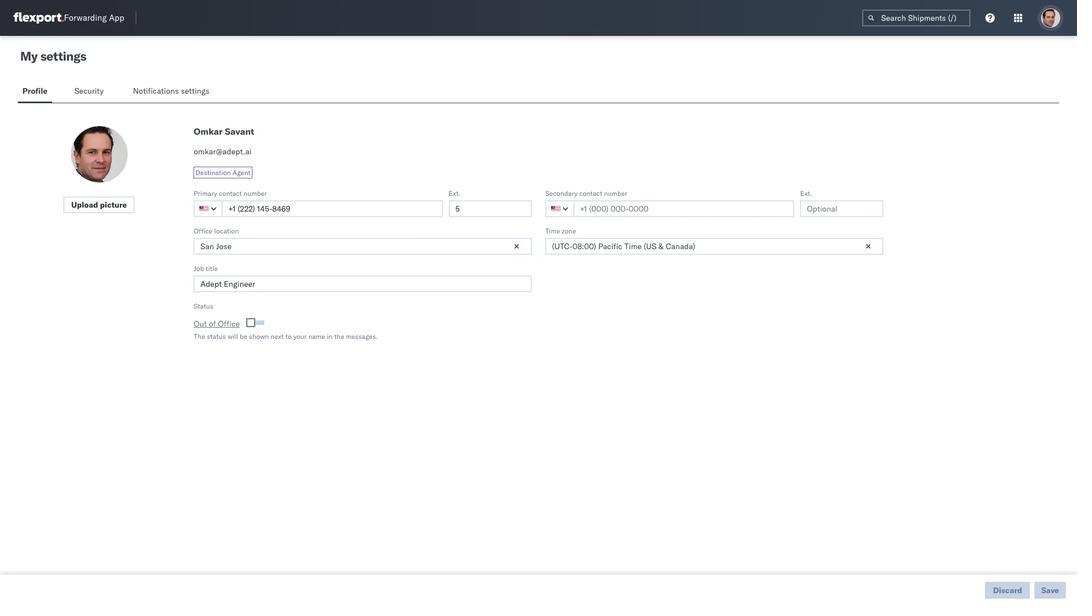 Task type: vqa. For each thing, say whether or not it's contained in the screenshot.
the Profile button
yes



Task type: locate. For each thing, give the bounding box(es) containing it.
office up will
[[218, 319, 240, 329]]

settings for my settings
[[40, 48, 86, 64]]

1 contact from the left
[[219, 189, 242, 198]]

1 horizontal spatial united states text field
[[546, 200, 575, 217]]

1 united states text field from the left
[[194, 200, 223, 217]]

1 horizontal spatial contact
[[580, 189, 603, 198]]

contact right secondary
[[580, 189, 603, 198]]

2 united states text field from the left
[[546, 200, 575, 217]]

+1 (000) 000-0000 telephone field up san jose 'text field'
[[222, 200, 443, 217]]

destination
[[195, 168, 231, 177]]

united states text field down primary at the top left of the page
[[194, 200, 223, 217]]

settings inside notifications settings 'button'
[[181, 86, 210, 96]]

2 ext. from the left
[[801, 189, 813, 198]]

1 ext. from the left
[[449, 189, 461, 198]]

office location
[[194, 227, 239, 235]]

0 horizontal spatial optional telephone field
[[449, 200, 532, 217]]

2 +1 (000) 000-0000 telephone field from the left
[[574, 200, 795, 217]]

contact
[[219, 189, 242, 198], [580, 189, 603, 198]]

profile button
[[18, 81, 52, 103]]

united states text field down secondary
[[546, 200, 575, 217]]

2 contact from the left
[[580, 189, 603, 198]]

will
[[228, 332, 238, 341]]

+1 (000) 000-0000 telephone field
[[222, 200, 443, 217], [574, 200, 795, 217]]

0 horizontal spatial contact
[[219, 189, 242, 198]]

app
[[109, 13, 124, 23]]

number
[[244, 189, 267, 198], [604, 189, 628, 198]]

upload
[[71, 200, 98, 210]]

1 horizontal spatial +1 (000) 000-0000 telephone field
[[574, 200, 795, 217]]

0 horizontal spatial ext.
[[449, 189, 461, 198]]

1 horizontal spatial number
[[604, 189, 628, 198]]

settings right my
[[40, 48, 86, 64]]

messages.
[[346, 332, 378, 341]]

next
[[271, 332, 284, 341]]

job
[[194, 264, 204, 273]]

united states text field for secondary
[[546, 200, 575, 217]]

forwarding app link
[[13, 12, 124, 24]]

Optional telephone field
[[449, 200, 532, 217], [801, 200, 884, 217]]

my
[[20, 48, 38, 64]]

1 +1 (000) 000-0000 telephone field from the left
[[222, 200, 443, 217]]

contact for secondary
[[580, 189, 603, 198]]

in
[[327, 332, 333, 341]]

be
[[240, 332, 247, 341]]

1 horizontal spatial settings
[[181, 86, 210, 96]]

2 optional telephone field from the left
[[801, 200, 884, 217]]

1 vertical spatial settings
[[181, 86, 210, 96]]

+1 (000) 000-0000 telephone field for secondary contact number
[[574, 200, 795, 217]]

optional telephone field for secondary contact number
[[801, 200, 884, 217]]

name
[[308, 332, 325, 341]]

notifications settings
[[133, 86, 210, 96]]

0 horizontal spatial united states text field
[[194, 200, 223, 217]]

job title
[[194, 264, 218, 273]]

office
[[194, 227, 213, 235], [218, 319, 240, 329]]

ext. for primary contact number
[[449, 189, 461, 198]]

office left location
[[194, 227, 213, 235]]

0 vertical spatial settings
[[40, 48, 86, 64]]

1 vertical spatial office
[[218, 319, 240, 329]]

of
[[209, 319, 216, 329]]

+1 (000) 000-0000 telephone field up (utc-08:00) pacific time (us & canada) text box at the right of page
[[574, 200, 795, 217]]

agent
[[233, 168, 251, 177]]

status
[[207, 332, 226, 341]]

number right secondary
[[604, 189, 628, 198]]

Search Shipments (/) text field
[[863, 10, 971, 26]]

forwarding
[[64, 13, 107, 23]]

out
[[194, 319, 207, 329]]

number for primary contact number
[[244, 189, 267, 198]]

contact down destination agent
[[219, 189, 242, 198]]

1 number from the left
[[244, 189, 267, 198]]

2 number from the left
[[604, 189, 628, 198]]

settings right "notifications" at the top of page
[[181, 86, 210, 96]]

1 horizontal spatial optional telephone field
[[801, 200, 884, 217]]

number down the agent
[[244, 189, 267, 198]]

status
[[194, 302, 214, 310]]

1 horizontal spatial ext.
[[801, 189, 813, 198]]

None checkbox
[[249, 320, 265, 325]]

optional telephone field for primary contact number
[[449, 200, 532, 217]]

secondary contact number
[[546, 189, 628, 198]]

United States text field
[[194, 200, 223, 217], [546, 200, 575, 217]]

0 horizontal spatial +1 (000) 000-0000 telephone field
[[222, 200, 443, 217]]

0 vertical spatial office
[[194, 227, 213, 235]]

time zone
[[546, 227, 576, 235]]

0 horizontal spatial settings
[[40, 48, 86, 64]]

settings
[[40, 48, 86, 64], [181, 86, 210, 96]]

upload picture
[[71, 200, 127, 210]]

primary
[[194, 189, 217, 198]]

0 horizontal spatial number
[[244, 189, 267, 198]]

time
[[546, 227, 560, 235]]

ext.
[[449, 189, 461, 198], [801, 189, 813, 198]]

ext. for secondary contact number
[[801, 189, 813, 198]]

1 optional telephone field from the left
[[449, 200, 532, 217]]

number for secondary contact number
[[604, 189, 628, 198]]



Task type: describe. For each thing, give the bounding box(es) containing it.
to
[[286, 332, 292, 341]]

united states text field for primary
[[194, 200, 223, 217]]

my settings
[[20, 48, 86, 64]]

out of office
[[194, 319, 240, 329]]

picture
[[100, 200, 127, 210]]

contact for primary
[[219, 189, 242, 198]]

profile
[[22, 86, 48, 96]]

forwarding app
[[64, 13, 124, 23]]

location
[[214, 227, 239, 235]]

notifications
[[133, 86, 179, 96]]

the
[[194, 332, 205, 341]]

settings for notifications settings
[[181, 86, 210, 96]]

the
[[334, 332, 344, 341]]

secondary
[[546, 189, 578, 198]]

zone
[[562, 227, 576, 235]]

primary contact number
[[194, 189, 267, 198]]

title
[[206, 264, 218, 273]]

savant
[[225, 126, 254, 137]]

1 horizontal spatial office
[[218, 319, 240, 329]]

the status will be shown next to your name in the messages.
[[194, 332, 378, 341]]

flexport. image
[[13, 12, 64, 24]]

destination agent
[[195, 168, 251, 177]]

your
[[293, 332, 307, 341]]

security
[[74, 86, 104, 96]]

shown
[[249, 332, 269, 341]]

upload picture button
[[63, 196, 135, 213]]

omkar savant
[[194, 126, 254, 137]]

San Jose text field
[[194, 238, 532, 255]]

security button
[[70, 81, 111, 103]]

notifications settings button
[[128, 81, 219, 103]]

(UTC-08:00) Pacific Time (US & Canada) text field
[[546, 238, 884, 255]]

omkar
[[194, 126, 223, 137]]

+1 (000) 000-0000 telephone field for primary contact number
[[222, 200, 443, 217]]

omkar@adept.ai
[[194, 146, 252, 157]]

Job title text field
[[194, 276, 532, 292]]

0 horizontal spatial office
[[194, 227, 213, 235]]



